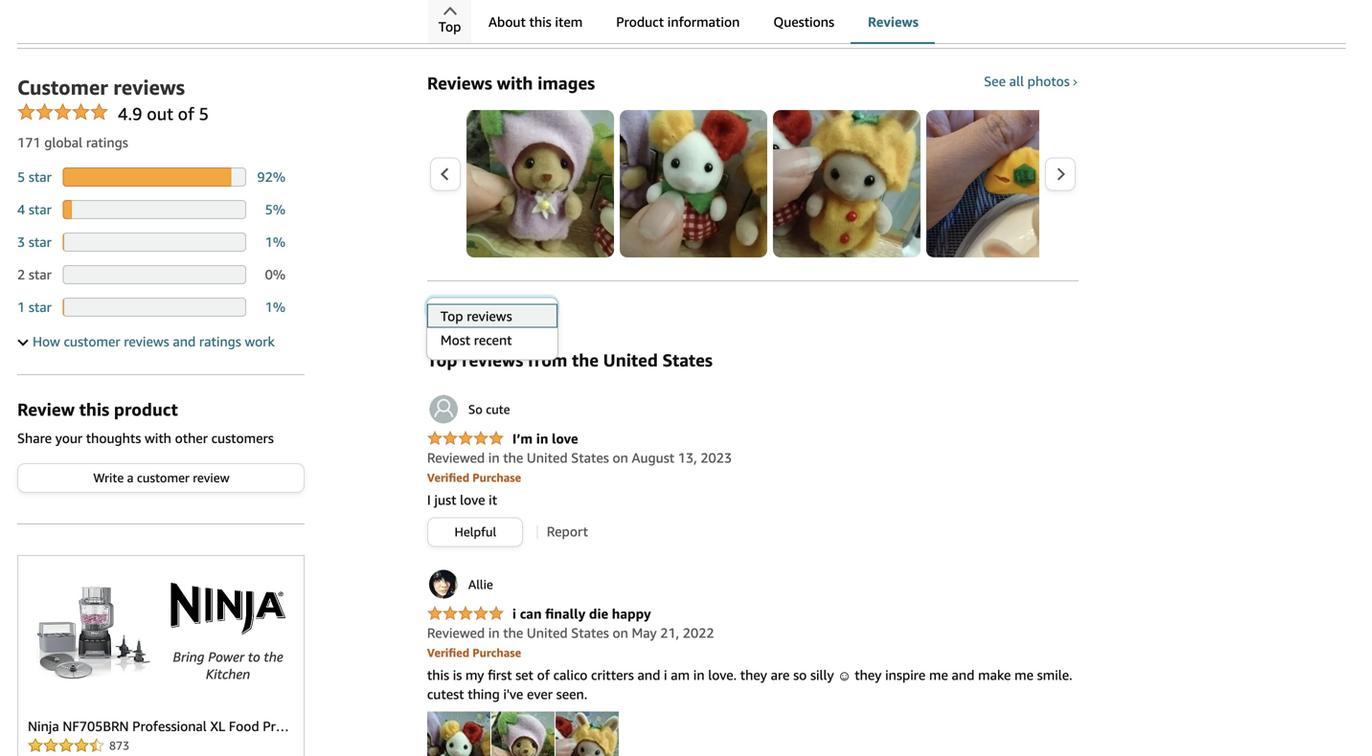 Task type: describe. For each thing, give the bounding box(es) containing it.
reviewed in the united states on may 21, 2022 verified purchase this is my first set of calico critters and i am in love. they are so silly ☺️ they inspire me and make me smile. cutest thing i've ever seen.
[[427, 626, 1073, 703]]

star for 1 star
[[29, 300, 52, 315]]

august
[[632, 450, 675, 466]]

1% link for 1 star
[[265, 300, 286, 315]]

other
[[175, 431, 208, 447]]

love inside reviewed in the united states on august 13, 2023 verified purchase i just love it
[[460, 493, 485, 508]]

4 star
[[17, 202, 52, 218]]

top reviews option
[[426, 304, 557, 328]]

5%
[[265, 202, 286, 218]]

top reviews
[[435, 302, 491, 314]]

1% for 1 star
[[265, 300, 286, 315]]

verified for just
[[427, 472, 470, 485]]

customer reviews
[[17, 75, 185, 99]]

top reviews from the united states
[[427, 350, 713, 371]]

0 vertical spatial united
[[603, 350, 658, 371]]

Helpful submit
[[428, 519, 522, 547]]

i'm in love
[[513, 431, 578, 447]]

ever
[[527, 687, 553, 703]]

allie link
[[427, 569, 493, 601]]

reviews for reviews with images
[[427, 73, 492, 94]]

my
[[466, 668, 484, 684]]

cute
[[486, 403, 510, 417]]

report
[[547, 524, 588, 540]]

the for i can finally die happy
[[503, 626, 523, 642]]

13,
[[678, 450, 697, 466]]

how customer reviews and ratings work
[[33, 334, 275, 350]]

next image
[[1056, 167, 1066, 182]]

2022
[[683, 626, 714, 642]]

reviews for top reviews most recent
[[467, 309, 512, 324]]

write a customer review
[[93, 471, 230, 486]]

product information
[[616, 14, 740, 30]]

reviewed for reviewed in the united states on may 21, 2022
[[427, 626, 485, 642]]

expand image
[[18, 336, 28, 347]]

2 me from the left
[[1015, 668, 1034, 684]]

2
[[17, 267, 25, 283]]

see all photos
[[984, 73, 1070, 89]]

purchase for first
[[473, 647, 521, 660]]

0 horizontal spatial 5
[[17, 169, 25, 185]]

thoughts
[[86, 431, 141, 447]]

1 horizontal spatial with
[[497, 73, 533, 94]]

dropdown image
[[541, 304, 551, 312]]

5% link
[[265, 202, 286, 218]]

1 customer image image from the left
[[427, 713, 490, 757]]

purchase for it
[[473, 472, 521, 485]]

progress bar for 5 star
[[63, 168, 246, 187]]

inspire
[[885, 668, 926, 684]]

make
[[978, 668, 1011, 684]]

allie
[[468, 578, 493, 593]]

1 star
[[17, 300, 52, 315]]

0 horizontal spatial with
[[145, 431, 171, 447]]

top for top reviews most recent
[[441, 309, 463, 324]]

reviews with images
[[427, 73, 595, 94]]

customers
[[211, 431, 274, 447]]

star for 4 star
[[29, 202, 52, 218]]

verified purchase link for my
[[427, 645, 521, 661]]

i can finally die happy
[[513, 607, 651, 622]]

3 star
[[17, 234, 52, 250]]

2023
[[701, 450, 732, 466]]

seen.
[[556, 687, 588, 703]]

search image
[[27, 5, 39, 18]]

finally
[[545, 607, 586, 622]]

so
[[793, 668, 807, 684]]

1 they from the left
[[740, 668, 767, 684]]

am
[[671, 668, 690, 684]]

share your thoughts with other customers
[[17, 431, 274, 447]]

ratings inside dropdown button
[[199, 334, 241, 350]]

thing
[[468, 687, 500, 703]]

1 horizontal spatial customer
[[137, 471, 190, 486]]

product
[[114, 400, 178, 420]]

1
[[17, 300, 25, 315]]

all
[[1010, 73, 1024, 89]]

may
[[632, 626, 657, 642]]

are
[[771, 668, 790, 684]]

item
[[555, 14, 583, 30]]

love.
[[708, 668, 737, 684]]

recent
[[474, 333, 512, 348]]

in right am at the bottom
[[693, 668, 705, 684]]

0 horizontal spatial i
[[513, 607, 516, 622]]

united for love
[[527, 450, 568, 466]]

reviews for top reviews from the united states
[[462, 350, 523, 371]]

global
[[44, 135, 83, 151]]

star for 2 star
[[29, 267, 52, 283]]

0 percent of reviews have 2 stars element
[[265, 267, 286, 283]]

0%
[[265, 267, 286, 283]]

happy
[[612, 607, 651, 622]]

and inside dropdown button
[[173, 334, 196, 350]]

states for august
[[571, 450, 609, 466]]

on for may
[[613, 626, 628, 642]]

can
[[520, 607, 542, 622]]

about
[[489, 14, 526, 30]]

it
[[489, 493, 497, 508]]

most
[[441, 333, 471, 348]]

171
[[17, 135, 41, 151]]

united for finally
[[527, 626, 568, 642]]

0 vertical spatial states
[[663, 350, 713, 371]]

die
[[589, 607, 609, 622]]

share
[[17, 431, 52, 447]]

4.9
[[118, 104, 142, 124]]

21,
[[660, 626, 679, 642]]

calico
[[553, 668, 588, 684]]

write
[[93, 471, 124, 486]]

this for about
[[529, 14, 552, 30]]

set
[[516, 668, 534, 684]]

0 vertical spatial love
[[552, 431, 578, 447]]

images
[[538, 73, 595, 94]]

smile.
[[1037, 668, 1073, 684]]

top reviews link
[[427, 304, 557, 328]]

this inside reviewed in the united states on may 21, 2022 verified purchase this is my first set of calico critters and i am in love. they are so silly ☺️ they inspire me and make me smile. cutest thing i've ever seen.
[[427, 668, 449, 684]]

list inside top reviews element
[[466, 110, 1363, 258]]

list box containing top reviews
[[426, 304, 557, 352]]

1 horizontal spatial 5
[[199, 104, 209, 124]]

in for reviewed in the united states on may 21, 2022 verified purchase this is my first set of calico critters and i am in love. they are so silly ☺️ they inspire me and make me smile. cutest thing i've ever seen.
[[488, 626, 500, 642]]

just
[[434, 493, 456, 508]]

reviewed in the united states on august 13, 2023 verified purchase i just love it
[[427, 450, 732, 508]]

4 star link
[[17, 202, 52, 218]]



Task type: vqa. For each thing, say whether or not it's contained in the screenshot.
Steal
no



Task type: locate. For each thing, give the bounding box(es) containing it.
0 horizontal spatial of
[[178, 104, 194, 124]]

| image
[[537, 526, 538, 540]]

1 star from the top
[[29, 169, 52, 185]]

purchase inside reviewed in the united states on august 13, 2023 verified purchase i just love it
[[473, 472, 521, 485]]

1 horizontal spatial me
[[1015, 668, 1034, 684]]

your
[[55, 431, 83, 447]]

united down i can finally die happy link
[[527, 626, 568, 642]]

united
[[603, 350, 658, 371], [527, 450, 568, 466], [527, 626, 568, 642]]

customer image image down i've
[[491, 713, 555, 757]]

verified inside reviewed in the united states on may 21, 2022 verified purchase this is my first set of calico critters and i am in love. they are so silly ☺️ they inspire me and make me smile. cutest thing i've ever seen.
[[427, 647, 470, 660]]

1 horizontal spatial customer image image
[[491, 713, 555, 757]]

1 vertical spatial states
[[571, 450, 609, 466]]

1 vertical spatial verified
[[427, 647, 470, 660]]

2 verified from the top
[[427, 647, 470, 660]]

the for i'm in love
[[503, 450, 523, 466]]

report link
[[547, 524, 588, 540]]

1 vertical spatial the
[[503, 450, 523, 466]]

1% link up 0%
[[265, 234, 286, 250]]

verified
[[427, 472, 470, 485], [427, 647, 470, 660]]

2 verified purchase link from the top
[[427, 645, 521, 661]]

united inside reviewed in the united states on august 13, 2023 verified purchase i just love it
[[527, 450, 568, 466]]

1 progress bar from the top
[[63, 168, 246, 187]]

2 purchase from the top
[[473, 647, 521, 660]]

2 horizontal spatial customer image image
[[556, 713, 619, 757]]

customer
[[17, 75, 108, 99]]

1 vertical spatial this
[[79, 400, 109, 420]]

5 progress bar from the top
[[63, 298, 246, 317]]

in inside reviewed in the united states on august 13, 2023 verified purchase i just love it
[[488, 450, 500, 466]]

2 1% link from the top
[[265, 300, 286, 315]]

0 horizontal spatial customer image image
[[427, 713, 490, 757]]

1%
[[265, 234, 286, 250], [265, 300, 286, 315]]

me
[[929, 668, 948, 684], [1015, 668, 1034, 684]]

is
[[453, 668, 462, 684]]

customer inside dropdown button
[[64, 334, 120, 350]]

5 up 4
[[17, 169, 25, 185]]

2 vertical spatial states
[[571, 626, 609, 642]]

4 progress bar from the top
[[63, 266, 246, 285]]

reviews inside dropdown button
[[124, 334, 169, 350]]

1 vertical spatial united
[[527, 450, 568, 466]]

review
[[193, 471, 230, 486]]

1 vertical spatial purchase
[[473, 647, 521, 660]]

1 horizontal spatial i
[[664, 668, 667, 684]]

progress bar
[[63, 168, 246, 187], [63, 200, 246, 220], [63, 233, 246, 252], [63, 266, 246, 285], [63, 298, 246, 317]]

list
[[466, 110, 1363, 258]]

star right 1
[[29, 300, 52, 315]]

0 vertical spatial i
[[513, 607, 516, 622]]

on inside reviewed in the united states on august 13, 2023 verified purchase i just love it
[[613, 450, 628, 466]]

reviews
[[868, 14, 919, 30], [427, 73, 492, 94]]

cutest
[[427, 687, 464, 703]]

the right the from
[[572, 350, 599, 371]]

customer right how
[[64, 334, 120, 350]]

they right "☺️"
[[855, 668, 882, 684]]

0 horizontal spatial reviews
[[427, 73, 492, 94]]

states for may
[[571, 626, 609, 642]]

reviews
[[113, 75, 185, 99], [455, 302, 491, 314], [467, 309, 512, 324], [124, 334, 169, 350], [462, 350, 523, 371]]

2 vertical spatial the
[[503, 626, 523, 642]]

i left can
[[513, 607, 516, 622]]

reviewed inside reviewed in the united states on may 21, 2022 verified purchase this is my first set of calico critters and i am in love. they are so silly ☺️ they inspire me and make me smile. cutest thing i've ever seen.
[[427, 626, 485, 642]]

states inside reviewed in the united states on may 21, 2022 verified purchase this is my first set of calico critters and i am in love. they are so silly ☺️ they inspire me and make me smile. cutest thing i've ever seen.
[[571, 626, 609, 642]]

star right 4
[[29, 202, 52, 218]]

reviews for reviews
[[868, 14, 919, 30]]

1 vertical spatial i
[[664, 668, 667, 684]]

0 horizontal spatial ratings
[[86, 135, 128, 151]]

states
[[663, 350, 713, 371], [571, 450, 609, 466], [571, 626, 609, 642]]

2 they from the left
[[855, 668, 882, 684]]

1 on from the top
[[613, 450, 628, 466]]

most recent link
[[427, 328, 557, 352]]

so cute
[[468, 403, 510, 417]]

1 vertical spatial on
[[613, 626, 628, 642]]

verified inside reviewed in the united states on august 13, 2023 verified purchase i just love it
[[427, 472, 470, 485]]

purchase up "first"
[[473, 647, 521, 660]]

top for top
[[439, 19, 461, 34]]

0 horizontal spatial they
[[740, 668, 767, 684]]

1% link for 3 star
[[265, 234, 286, 250]]

reviewed up is
[[427, 626, 485, 642]]

verified purchase link
[[427, 470, 521, 485], [427, 645, 521, 661]]

all 2 star reviews element
[[17, 267, 52, 283]]

how
[[33, 334, 60, 350]]

silly
[[811, 668, 834, 684]]

in
[[536, 431, 548, 447], [488, 450, 500, 466], [488, 626, 500, 642], [693, 668, 705, 684]]

the inside reviewed in the united states on august 13, 2023 verified purchase i just love it
[[503, 450, 523, 466]]

1 horizontal spatial this
[[427, 668, 449, 684]]

previous image
[[440, 167, 450, 182]]

customer image image
[[427, 713, 490, 757], [491, 713, 555, 757], [556, 713, 619, 757]]

0 vertical spatial customer
[[64, 334, 120, 350]]

i
[[513, 607, 516, 622], [664, 668, 667, 684]]

171 global ratings
[[17, 135, 128, 151]]

how customer reviews and ratings work button
[[17, 333, 275, 352]]

top for top reviews
[[435, 302, 453, 314]]

☺️
[[838, 668, 851, 684]]

1 vertical spatial 1%
[[265, 300, 286, 315]]

reviewed inside reviewed in the united states on august 13, 2023 verified purchase i just love it
[[427, 450, 485, 466]]

of right out at the top of page
[[178, 104, 194, 124]]

see all photos link
[[984, 73, 1079, 89]]

0 vertical spatial with
[[497, 73, 533, 94]]

0 horizontal spatial this
[[79, 400, 109, 420]]

reviews for top reviews
[[455, 302, 491, 314]]

in up "first"
[[488, 626, 500, 642]]

1 vertical spatial with
[[145, 431, 171, 447]]

reviews up out at the top of page
[[113, 75, 185, 99]]

3 customer image image from the left
[[556, 713, 619, 757]]

top
[[439, 19, 461, 34], [435, 302, 453, 314], [441, 309, 463, 324], [427, 350, 457, 371]]

1 vertical spatial ratings
[[199, 334, 241, 350]]

1% down 0%
[[265, 300, 286, 315]]

love left it
[[460, 493, 485, 508]]

1% link down 0%
[[265, 300, 286, 315]]

1 horizontal spatial and
[[638, 668, 660, 684]]

progress bar for 3 star
[[63, 233, 246, 252]]

0 horizontal spatial customer
[[64, 334, 120, 350]]

verified purchase link for love
[[427, 470, 521, 485]]

1 horizontal spatial they
[[855, 668, 882, 684]]

verified up the just
[[427, 472, 470, 485]]

star
[[29, 169, 52, 185], [29, 202, 52, 218], [29, 234, 52, 250], [29, 267, 52, 283], [29, 300, 52, 315]]

customer right a
[[137, 471, 190, 486]]

on for august
[[613, 450, 628, 466]]

top reviews element
[[17, 48, 1363, 757]]

they left are at the right bottom
[[740, 668, 767, 684]]

5 right out at the top of page
[[199, 104, 209, 124]]

0 vertical spatial on
[[613, 450, 628, 466]]

questions
[[774, 14, 835, 30]]

list box
[[426, 304, 557, 352]]

reviews down about
[[427, 73, 492, 94]]

0 vertical spatial ratings
[[86, 135, 128, 151]]

the inside reviewed in the united states on may 21, 2022 verified purchase this is my first set of calico critters and i am in love. they are so silly ☺️ they inspire me and make me smile. cutest thing i've ever seen.
[[503, 626, 523, 642]]

0 vertical spatial purchase
[[473, 472, 521, 485]]

purchase up it
[[473, 472, 521, 485]]

1 verified purchase link from the top
[[427, 470, 521, 485]]

4.9 out of 5
[[118, 104, 209, 124]]

2 customer image image from the left
[[491, 713, 555, 757]]

work
[[245, 334, 275, 350]]

verified up is
[[427, 647, 470, 660]]

1 horizontal spatial ratings
[[199, 334, 241, 350]]

1 star link
[[17, 300, 52, 315]]

purchase inside reviewed in the united states on may 21, 2022 verified purchase this is my first set of calico critters and i am in love. they are so silly ☺️ they inspire me and make me smile. cutest thing i've ever seen.
[[473, 647, 521, 660]]

top inside top reviews most recent
[[441, 309, 463, 324]]

and left make
[[952, 668, 975, 684]]

united inside reviewed in the united states on may 21, 2022 verified purchase this is my first set of calico critters and i am in love. they are so silly ☺️ they inspire me and make me smile. cutest thing i've ever seen.
[[527, 626, 568, 642]]

1 purchase from the top
[[473, 472, 521, 485]]

0 vertical spatial verified purchase link
[[427, 470, 521, 485]]

review
[[17, 400, 75, 420]]

0 vertical spatial of
[[178, 104, 194, 124]]

3 star from the top
[[29, 234, 52, 250]]

0 horizontal spatial me
[[929, 668, 948, 684]]

i'm in love link
[[427, 431, 578, 449]]

reviewed
[[427, 450, 485, 466], [427, 626, 485, 642]]

2 vertical spatial this
[[427, 668, 449, 684]]

1 horizontal spatial love
[[552, 431, 578, 447]]

bar chart at 0 percent element
[[63, 266, 246, 285]]

reviews up most
[[455, 302, 491, 314]]

me right make
[[1015, 668, 1034, 684]]

0 vertical spatial 1%
[[265, 234, 286, 250]]

progress bar for 1 star
[[63, 298, 246, 317]]

this for review
[[79, 400, 109, 420]]

0 vertical spatial the
[[572, 350, 599, 371]]

in down the i'm in love link on the left bottom of the page
[[488, 450, 500, 466]]

0 vertical spatial 1% link
[[265, 234, 286, 250]]

with down the product
[[145, 431, 171, 447]]

top reviews most recent
[[441, 309, 512, 348]]

about this item
[[489, 14, 583, 30]]

Search in reviews, Q&A... search field
[[17, 0, 784, 27]]

1% link
[[265, 234, 286, 250], [265, 300, 286, 315]]

with left "images"
[[497, 73, 533, 94]]

5 star from the top
[[29, 300, 52, 315]]

i left am at the bottom
[[664, 668, 667, 684]]

2 progress bar from the top
[[63, 200, 246, 220]]

star for 5 star
[[29, 169, 52, 185]]

reviewed up the just
[[427, 450, 485, 466]]

united right the from
[[603, 350, 658, 371]]

in right i'm
[[536, 431, 548, 447]]

1 vertical spatial reviewed
[[427, 626, 485, 642]]

and
[[173, 334, 196, 350], [638, 668, 660, 684], [952, 668, 975, 684]]

star right 2
[[29, 267, 52, 283]]

verified purchase link up it
[[427, 470, 521, 485]]

2 star
[[17, 267, 52, 283]]

product
[[616, 14, 664, 30]]

2 reviewed from the top
[[427, 626, 485, 642]]

4 star from the top
[[29, 267, 52, 283]]

i can finally die happy link
[[427, 607, 651, 624]]

on down happy
[[613, 626, 628, 642]]

they
[[740, 668, 767, 684], [855, 668, 882, 684]]

star for 3 star
[[29, 234, 52, 250]]

1 verified from the top
[[427, 472, 470, 485]]

reviews for customer reviews
[[113, 75, 185, 99]]

1 vertical spatial love
[[460, 493, 485, 508]]

i
[[427, 493, 431, 508]]

this left is
[[427, 668, 449, 684]]

this up thoughts
[[79, 400, 109, 420]]

1 vertical spatial verified purchase link
[[427, 645, 521, 661]]

5 star
[[17, 169, 52, 185]]

1 horizontal spatial of
[[537, 668, 550, 684]]

2 vertical spatial united
[[527, 626, 568, 642]]

1 vertical spatial 1% link
[[265, 300, 286, 315]]

i inside reviewed in the united states on may 21, 2022 verified purchase this is my first set of calico critters and i am in love. they are so silly ☺️ they inspire me and make me smile. cutest thing i've ever seen.
[[664, 668, 667, 684]]

0 horizontal spatial love
[[460, 493, 485, 508]]

review this product
[[17, 400, 178, 420]]

on left august
[[613, 450, 628, 466]]

of inside reviewed in the united states on may 21, 2022 verified purchase this is my first set of calico critters and i am in love. they are so silly ☺️ they inspire me and make me smile. cutest thing i've ever seen.
[[537, 668, 550, 684]]

out
[[147, 104, 173, 124]]

2 horizontal spatial this
[[529, 14, 552, 30]]

progress bar for 4 star
[[63, 200, 246, 220]]

with
[[497, 73, 533, 94], [145, 431, 171, 447]]

3
[[17, 234, 25, 250]]

reviews up most recent link
[[467, 309, 512, 324]]

united down i'm in love
[[527, 450, 568, 466]]

i'm
[[513, 431, 533, 447]]

customer image image down the seen.
[[556, 713, 619, 757]]

0 horizontal spatial and
[[173, 334, 196, 350]]

2 on from the top
[[613, 626, 628, 642]]

this left item
[[529, 14, 552, 30]]

reviews down bar chart at 0 percent element
[[124, 334, 169, 350]]

1% up 0%
[[265, 234, 286, 250]]

ratings down 4.9 at the top of page
[[86, 135, 128, 151]]

reviews down recent
[[462, 350, 523, 371]]

love right i'm
[[552, 431, 578, 447]]

1 1% from the top
[[265, 234, 286, 250]]

star up 4 star
[[29, 169, 52, 185]]

2 star from the top
[[29, 202, 52, 218]]

1 vertical spatial 5
[[17, 169, 25, 185]]

4
[[17, 202, 25, 218]]

a
[[127, 471, 134, 486]]

1 1% link from the top
[[265, 234, 286, 250]]

customer image image down cutest
[[427, 713, 490, 757]]

of
[[178, 104, 194, 124], [537, 668, 550, 684]]

of right set
[[537, 668, 550, 684]]

verified purchase link up my
[[427, 645, 521, 661]]

3 star link
[[17, 234, 52, 250]]

ratings left work
[[199, 334, 241, 350]]

in for reviewed in the united states on august 13, 2023 verified purchase i just love it
[[488, 450, 500, 466]]

and left am at the bottom
[[638, 668, 660, 684]]

0 vertical spatial this
[[529, 14, 552, 30]]

star right 3
[[29, 234, 52, 250]]

5 star link
[[17, 169, 52, 185]]

from
[[528, 350, 568, 371]]

1 vertical spatial of
[[537, 668, 550, 684]]

customer
[[64, 334, 120, 350], [137, 471, 190, 486]]

0 vertical spatial verified
[[427, 472, 470, 485]]

write a customer review link
[[18, 465, 304, 493]]

helpful
[[455, 525, 496, 540]]

the down the i'm in love link on the left bottom of the page
[[503, 450, 523, 466]]

love
[[552, 431, 578, 447], [460, 493, 485, 508]]

2 1% from the top
[[265, 300, 286, 315]]

verified for is
[[427, 647, 470, 660]]

reviews right questions
[[868, 14, 919, 30]]

critters
[[591, 668, 634, 684]]

states inside reviewed in the united states on august 13, 2023 verified purchase i just love it
[[571, 450, 609, 466]]

reviewed for reviewed in the united states on august 13, 2023
[[427, 450, 485, 466]]

the down can
[[503, 626, 523, 642]]

92%
[[257, 169, 286, 185]]

1 vertical spatial customer
[[137, 471, 190, 486]]

information
[[668, 14, 740, 30]]

0 vertical spatial reviewed
[[427, 450, 485, 466]]

i've
[[503, 687, 523, 703]]

in for i'm in love
[[536, 431, 548, 447]]

1% for 3 star
[[265, 234, 286, 250]]

2 horizontal spatial and
[[952, 668, 975, 684]]

so
[[468, 403, 483, 417]]

3 progress bar from the top
[[63, 233, 246, 252]]

1 reviewed from the top
[[427, 450, 485, 466]]

and down bar chart at 0 percent element
[[173, 334, 196, 350]]

me right inspire
[[929, 668, 948, 684]]

see
[[984, 73, 1006, 89]]

on inside reviewed in the united states on may 21, 2022 verified purchase this is my first set of calico critters and i am in love. they are so silly ☺️ they inspire me and make me smile. cutest thing i've ever seen.
[[613, 626, 628, 642]]

0 vertical spatial reviews
[[868, 14, 919, 30]]

1 me from the left
[[929, 668, 948, 684]]

1 vertical spatial reviews
[[427, 73, 492, 94]]

1 horizontal spatial reviews
[[868, 14, 919, 30]]

0 vertical spatial 5
[[199, 104, 209, 124]]

top for top reviews from the united states
[[427, 350, 457, 371]]

reviews inside top reviews most recent
[[467, 309, 512, 324]]

first
[[488, 668, 512, 684]]



